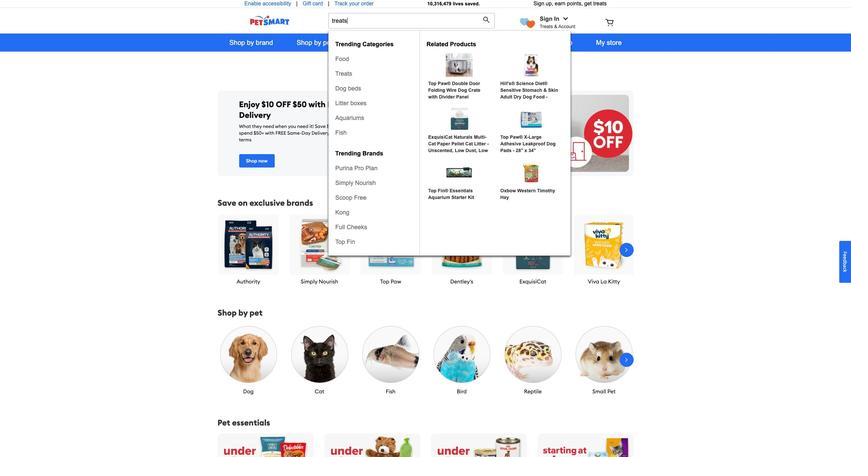 Task type: describe. For each thing, give the bounding box(es) containing it.
image of a bird image
[[432, 325, 492, 385]]

search text field
[[328, 13, 495, 29]]

petsmart image
[[238, 15, 302, 26]]

image of a small pet image
[[574, 325, 634, 385]]

chevron right image for viva la kitty food image
[[623, 247, 630, 254]]

$10 off callout, same-day delivery icon and a dog standing by a petsmart reusable shopping bag image
[[218, 91, 634, 177]]

image of a reptile image
[[503, 325, 563, 385]]

exquisicat litter image
[[503, 215, 563, 275]]

viva la kitty food image
[[574, 215, 634, 275]]

authority dog & cat food bags image
[[218, 215, 279, 275]]

image of a cat image
[[289, 325, 350, 385]]

chevron right image for image of a small pet
[[623, 357, 630, 364]]



Task type: locate. For each thing, give the bounding box(es) containing it.
image of a dog image
[[218, 325, 279, 385]]

1 chevron right image from the top
[[623, 247, 630, 254]]

0 vertical spatial chevron right image
[[623, 247, 630, 254]]

simply nourish food image
[[289, 215, 350, 275]]

None submit
[[483, 16, 492, 25]]

1 vertical spatial chevron right image
[[623, 357, 630, 364]]

dentley's rawhide stuffed rolls image
[[432, 215, 492, 275]]

2 chevron right image from the top
[[623, 357, 630, 364]]

loyalty icon image
[[520, 18, 535, 28]]

None search field
[[328, 13, 495, 35]]

chevron right image
[[623, 247, 630, 254], [623, 357, 630, 364]]

top paw dog pads image
[[361, 215, 421, 275]]

image of a fish image
[[361, 325, 421, 385]]



Task type: vqa. For each thing, say whether or not it's contained in the screenshot.
SUBMIT
yes



